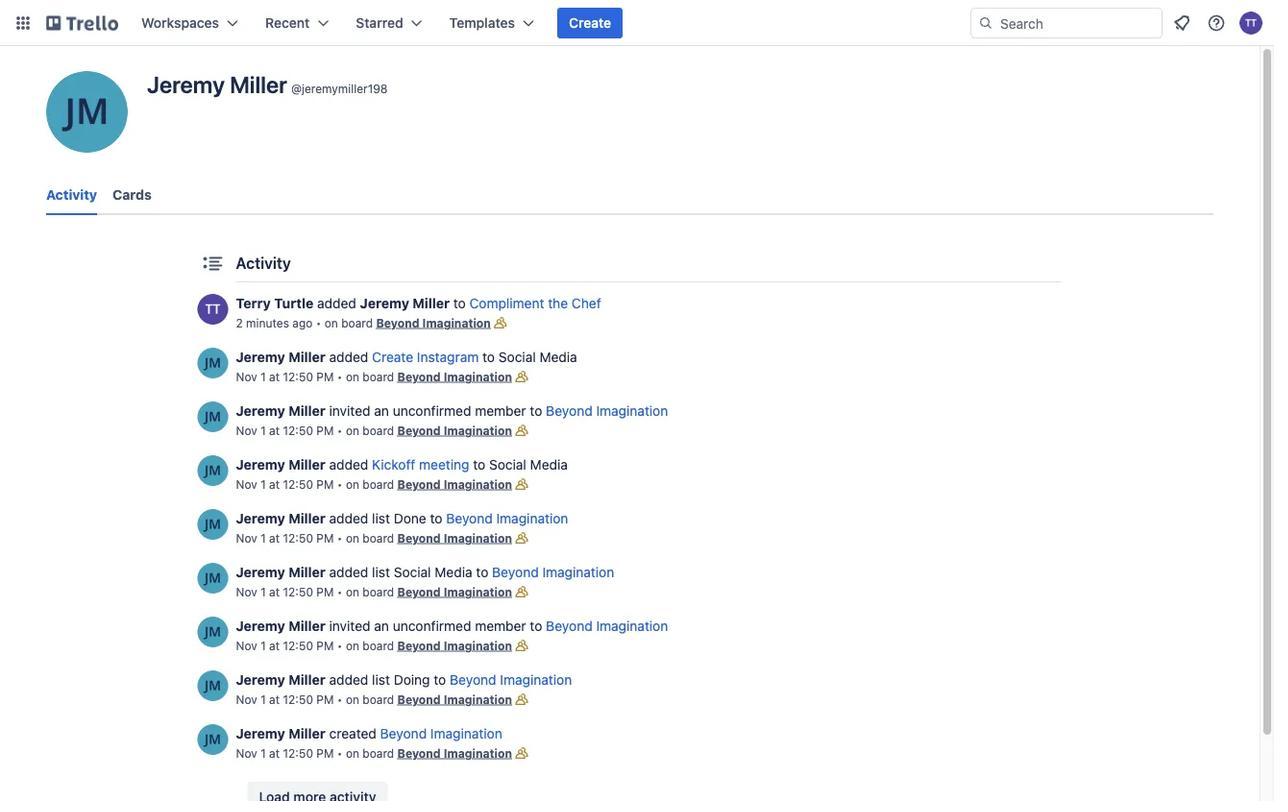Task type: locate. For each thing, give the bounding box(es) containing it.
terry turtle (terryturtle) image
[[198, 294, 228, 325]]

• down jeremy miller added list done to beyond imagination
[[337, 532, 343, 545]]

added for social
[[329, 565, 369, 581]]

all members of the workspace can see and edit this board. image
[[491, 313, 510, 333], [512, 421, 532, 440], [512, 475, 532, 494], [512, 583, 532, 602], [512, 744, 532, 763]]

beyond imagination link
[[376, 316, 491, 330], [398, 370, 512, 384], [546, 403, 669, 419], [398, 424, 512, 437], [398, 478, 512, 491], [446, 511, 569, 527], [398, 532, 512, 545], [492, 565, 615, 581], [398, 586, 512, 599], [546, 619, 669, 635], [398, 639, 512, 653], [450, 673, 572, 688], [398, 693, 512, 707], [380, 726, 503, 742], [398, 747, 512, 761]]

• for jeremy miller (jeremymiller198) image associated with done
[[337, 532, 343, 545]]

8 12:50 from the top
[[283, 747, 313, 761]]

all members of the workspace can see and edit this board. image for to
[[491, 313, 510, 333]]

5 12:50 from the top
[[283, 586, 313, 599]]

board down the kickoff
[[363, 478, 394, 491]]

2 an from the top
[[374, 619, 389, 635]]

6 at from the top
[[269, 639, 280, 653]]

added down jeremy miller added list done to beyond imagination
[[329, 565, 369, 581]]

social down the compliment
[[499, 350, 536, 365]]

pm for unconfirmed's jeremy miller (jeremymiller198) image
[[317, 424, 334, 437]]

1 vertical spatial create
[[372, 350, 414, 365]]

templates button
[[438, 8, 546, 38]]

member down instagram
[[475, 403, 527, 419]]

1 vertical spatial member
[[475, 619, 527, 635]]

added for instagram
[[329, 350, 369, 365]]

nov 1 at 12:50 pm link
[[236, 370, 334, 384], [236, 478, 334, 491]]

board down jeremy miller added list done to beyond imagination
[[363, 532, 394, 545]]

member
[[475, 403, 527, 419], [475, 619, 527, 635]]

7 nov from the top
[[236, 693, 257, 707]]

7 pm from the top
[[317, 693, 334, 707]]

nov 1 at 12:50 pm • on board beyond imagination for 1st jeremy miller (jeremymiller198) image
[[236, 370, 512, 384]]

7 nov 1 at 12:50 pm • on board beyond imagination from the top
[[236, 693, 512, 707]]

1
[[261, 370, 266, 384], [261, 424, 266, 437], [261, 478, 266, 491], [261, 532, 266, 545], [261, 586, 266, 599], [261, 639, 266, 653], [261, 693, 266, 707], [261, 747, 266, 761]]

• down jeremy miller added kickoff meeting to social media
[[337, 478, 343, 491]]

3 jeremy miller (jeremymiller198) image from the top
[[198, 456, 228, 487]]

board for 1st jeremy miller (jeremymiller198) image
[[363, 370, 394, 384]]

2 invited from the top
[[329, 619, 371, 635]]

2 nov 1 at 12:50 pm link from the top
[[236, 478, 334, 491]]

nov 1 at 12:50 pm • on board beyond imagination down jeremy miller added create instagram to social media at the top of the page
[[236, 370, 512, 384]]

workspaces button
[[130, 8, 250, 38]]

activity up terry
[[236, 254, 291, 273]]

on up created
[[346, 693, 360, 707]]

unconfirmed
[[393, 403, 472, 419], [393, 619, 472, 635]]

5 pm from the top
[[317, 586, 334, 599]]

board for fourth jeremy miller (jeremymiller198) image from the bottom of the page
[[363, 478, 394, 491]]

1 vertical spatial an
[[374, 619, 389, 635]]

invited up jeremy miller added list doing to beyond imagination
[[329, 619, 371, 635]]

list left done
[[372, 511, 390, 527]]

added down 2 minutes ago • on board beyond imagination
[[329, 350, 369, 365]]

jeremy miller (jeremymiller198) image for done
[[198, 510, 228, 540]]

activity
[[46, 187, 97, 203], [236, 254, 291, 273]]

1 jeremy miller invited an unconfirmed member to beyond imagination from the top
[[236, 403, 669, 419]]

4 jeremy miller (jeremymiller198) image from the top
[[198, 510, 228, 540]]

kickoff
[[372, 457, 416, 473]]

1 for fourth jeremy miller (jeremymiller198) image from the bottom of the page
[[261, 478, 266, 491]]

1 member from the top
[[475, 403, 527, 419]]

all members of the workspace can see and edit this board. image for to social media
[[512, 367, 532, 387]]

1 nov 1 at 12:50 pm link from the top
[[236, 370, 334, 384]]

0 vertical spatial social
[[499, 350, 536, 365]]

added left done
[[329, 511, 369, 527]]

jeremy miller created beyond imagination
[[236, 726, 503, 742]]

0 vertical spatial nov 1 at 12:50 pm link
[[236, 370, 334, 384]]

•
[[316, 316, 321, 330], [337, 370, 343, 384], [337, 424, 343, 437], [337, 478, 343, 491], [337, 532, 343, 545], [337, 586, 343, 599], [337, 639, 343, 653], [337, 693, 343, 707], [337, 747, 343, 761]]

• for fourth jeremy miller (jeremymiller198) image from the bottom of the page
[[337, 478, 343, 491]]

board down jeremy miller added list doing to beyond imagination
[[363, 693, 394, 707]]

nov 1 at 12:50 pm • on board beyond imagination up jeremy miller created beyond imagination
[[236, 693, 512, 707]]

an up the kickoff
[[374, 403, 389, 419]]

list left doing
[[372, 673, 390, 688]]

5 1 from the top
[[261, 586, 266, 599]]

added up created
[[329, 673, 369, 688]]

social right meeting
[[489, 457, 527, 473]]

nov 1 at 12:50 pm • on board beyond imagination
[[236, 370, 512, 384], [236, 424, 512, 437], [236, 478, 512, 491], [236, 532, 512, 545], [236, 586, 512, 599], [236, 639, 512, 653], [236, 693, 512, 707], [236, 747, 512, 761]]

1 jeremy miller (jeremymiller198) image from the top
[[198, 348, 228, 379]]

to
[[454, 296, 466, 312], [483, 350, 495, 365], [530, 403, 543, 419], [473, 457, 486, 473], [430, 511, 443, 527], [476, 565, 489, 581], [530, 619, 543, 635], [434, 673, 446, 688]]

nov 1 at 12:50 pm • on board beyond imagination down jeremy miller added list done to beyond imagination
[[236, 532, 512, 545]]

nov 1 at 12:50 pm • on board beyond imagination for unconfirmed's jeremy miller (jeremymiller198) image
[[236, 424, 512, 437]]

nov 1 at 12:50 pm • on board beyond imagination down jeremy miller added list social media to beyond imagination
[[236, 586, 512, 599]]

back to home image
[[46, 8, 118, 38]]

on down jeremy miller added list done to beyond imagination
[[346, 532, 360, 545]]

imagination
[[423, 316, 491, 330], [444, 370, 512, 384], [597, 403, 669, 419], [444, 424, 512, 437], [444, 478, 512, 491], [497, 511, 569, 527], [444, 532, 512, 545], [543, 565, 615, 581], [444, 586, 512, 599], [597, 619, 669, 635], [444, 639, 512, 653], [500, 673, 572, 688], [444, 693, 512, 707], [431, 726, 503, 742], [444, 747, 512, 761]]

4 at from the top
[[269, 532, 280, 545]]

4 12:50 from the top
[[283, 532, 313, 545]]

social for instagram
[[499, 350, 536, 365]]

primary element
[[0, 0, 1275, 46]]

board down jeremy miller added create instagram to social media at the top of the page
[[363, 370, 394, 384]]

jeremy miller added list social media to beyond imagination
[[236, 565, 615, 581]]

jeremy miller invited an unconfirmed member to beyond imagination
[[236, 403, 669, 419], [236, 619, 669, 635]]

3 1 from the top
[[261, 478, 266, 491]]

jeremy
[[147, 71, 225, 98], [360, 296, 410, 312], [236, 350, 285, 365], [236, 403, 285, 419], [236, 457, 285, 473], [236, 511, 285, 527], [236, 565, 285, 581], [236, 619, 285, 635], [236, 673, 285, 688], [236, 726, 285, 742]]

1 vertical spatial unconfirmed
[[393, 619, 472, 635]]

jeremy miller (jeremymiller198) image
[[198, 617, 228, 648], [198, 725, 228, 756]]

nov 1 at 12:50 pm • on board beyond imagination down the kickoff
[[236, 478, 512, 491]]

1 nov 1 at 12:50 pm • on board beyond imagination from the top
[[236, 370, 512, 384]]

social
[[499, 350, 536, 365], [489, 457, 527, 473], [394, 565, 431, 581]]

1 for social's jeremy miller (jeremymiller198) image
[[261, 586, 266, 599]]

board
[[342, 316, 373, 330], [363, 370, 394, 384], [363, 424, 394, 437], [363, 478, 394, 491], [363, 532, 394, 545], [363, 586, 394, 599], [363, 639, 394, 653], [363, 693, 394, 707], [363, 747, 394, 761]]

0 horizontal spatial activity
[[46, 187, 97, 203]]

5 at from the top
[[269, 586, 280, 599]]

jeremy miller (jeremymiller198) image for jeremy miller invited an unconfirmed member to beyond imagination
[[198, 617, 228, 648]]

3 list from the top
[[372, 673, 390, 688]]

2 pm from the top
[[317, 424, 334, 437]]

4 all members of the workspace can see and edit this board. image from the top
[[512, 690, 532, 710]]

list
[[372, 511, 390, 527], [372, 565, 390, 581], [372, 673, 390, 688]]

all members of the workspace can see and edit this board. image for jeremy miller invited an unconfirmed member to beyond imagination
[[512, 421, 532, 440]]

nov 1 at 12:50 pm link for jeremy miller added kickoff meeting to social media
[[236, 478, 334, 491]]

8 pm from the top
[[317, 747, 334, 761]]

0 vertical spatial jeremy miller invited an unconfirmed member to beyond imagination
[[236, 403, 669, 419]]

nov for jeremy miller (jeremymiller198) image associated with done
[[236, 532, 257, 545]]

1 horizontal spatial activity
[[236, 254, 291, 273]]

on
[[325, 316, 338, 330], [346, 370, 360, 384], [346, 424, 360, 437], [346, 478, 360, 491], [346, 532, 360, 545], [346, 586, 360, 599], [346, 639, 360, 653], [346, 693, 360, 707], [346, 747, 360, 761]]

pm for 1st jeremy miller (jeremymiller198) image
[[317, 370, 334, 384]]

all members of the workspace can see and edit this board. image
[[512, 367, 532, 387], [512, 529, 532, 548], [512, 637, 532, 656], [512, 690, 532, 710]]

1 for jeremy miller (jeremymiller198) image associated with done
[[261, 532, 266, 545]]

6 jeremy miller (jeremymiller198) image from the top
[[198, 671, 228, 702]]

pm for social's jeremy miller (jeremymiller198) image
[[317, 586, 334, 599]]

• for jeremy miller (jeremymiller198) image associated with doing
[[337, 693, 343, 707]]

board for jeremy miller (jeremymiller198) image associated with doing
[[363, 693, 394, 707]]

• down jeremy miller added list social media to beyond imagination
[[337, 586, 343, 599]]

jeremy miller invited an unconfirmed member to beyond imagination down jeremy miller added list social media to beyond imagination
[[236, 619, 669, 635]]

an
[[374, 403, 389, 419], [374, 619, 389, 635]]

board up the kickoff
[[363, 424, 394, 437]]

0 vertical spatial create
[[569, 15, 612, 31]]

all members of the workspace can see and edit this board. image for jeremy miller added list done to beyond imagination
[[512, 529, 532, 548]]

on down 2 minutes ago • on board beyond imagination
[[346, 370, 360, 384]]

1 vertical spatial media
[[530, 457, 568, 473]]

5 nov 1 at 12:50 pm • on board beyond imagination from the top
[[236, 586, 512, 599]]

2 unconfirmed from the top
[[393, 619, 472, 635]]

8 nov 1 at 12:50 pm • on board beyond imagination from the top
[[236, 747, 512, 761]]

0 vertical spatial unconfirmed
[[393, 403, 472, 419]]

3 all members of the workspace can see and edit this board. image from the top
[[512, 637, 532, 656]]

7 1 from the top
[[261, 693, 266, 707]]

beyond
[[376, 316, 420, 330], [398, 370, 441, 384], [546, 403, 593, 419], [398, 424, 441, 437], [398, 478, 441, 491], [446, 511, 493, 527], [398, 532, 441, 545], [492, 565, 539, 581], [398, 586, 441, 599], [546, 619, 593, 635], [398, 639, 441, 653], [450, 673, 497, 688], [398, 693, 441, 707], [380, 726, 427, 742], [398, 747, 441, 761]]

nov 1 at 12:50 pm • on board beyond imagination up the kickoff
[[236, 424, 512, 437]]

2 nov 1 at 12:50 pm • on board beyond imagination from the top
[[236, 424, 512, 437]]

unconfirmed down "create instagram" link
[[393, 403, 472, 419]]

1 vertical spatial jeremy miller (jeremymiller198) image
[[198, 725, 228, 756]]

board right ago
[[342, 316, 373, 330]]

nov 1 at 12:50 pm • on board beyond imagination down jeremy miller created beyond imagination
[[236, 747, 512, 761]]

0 vertical spatial media
[[540, 350, 578, 365]]

2
[[236, 316, 243, 330]]

0 vertical spatial an
[[374, 403, 389, 419]]

0 vertical spatial jeremy miller (jeremymiller198) image
[[198, 617, 228, 648]]

jeremy miller invited an unconfirmed member to beyond imagination down instagram
[[236, 403, 669, 419]]

on down jeremy miller added kickoff meeting to social media
[[346, 478, 360, 491]]

recent button
[[254, 8, 341, 38]]

nov for unconfirmed's jeremy miller (jeremymiller198) image
[[236, 424, 257, 437]]

1 pm from the top
[[317, 370, 334, 384]]

3 nov 1 at 12:50 pm • on board beyond imagination from the top
[[236, 478, 512, 491]]

turtle
[[274, 296, 314, 312]]

1 vertical spatial list
[[372, 565, 390, 581]]

1 vertical spatial nov 1 at 12:50 pm link
[[236, 478, 334, 491]]

social down done
[[394, 565, 431, 581]]

list for doing
[[372, 673, 390, 688]]

invited
[[329, 403, 371, 419], [329, 619, 371, 635]]

0 vertical spatial member
[[475, 403, 527, 419]]

recent
[[265, 15, 310, 31]]

2 1 from the top
[[261, 424, 266, 437]]

6 12:50 from the top
[[283, 639, 313, 653]]

2 nov from the top
[[236, 424, 257, 437]]

jeremy miller (jeremymiller198) image for doing
[[198, 671, 228, 702]]

list for done
[[372, 511, 390, 527]]

pm
[[317, 370, 334, 384], [317, 424, 334, 437], [317, 478, 334, 491], [317, 532, 334, 545], [317, 586, 334, 599], [317, 639, 334, 653], [317, 693, 334, 707], [317, 747, 334, 761]]

2 jeremy miller (jeremymiller198) image from the top
[[198, 402, 228, 433]]

2 12:50 from the top
[[283, 424, 313, 437]]

1 vertical spatial invited
[[329, 619, 371, 635]]

miller
[[230, 71, 287, 98], [413, 296, 450, 312], [289, 350, 326, 365], [289, 403, 326, 419], [289, 457, 326, 473], [289, 511, 326, 527], [289, 565, 326, 581], [289, 619, 326, 635], [289, 673, 326, 688], [289, 726, 326, 742]]

added left the kickoff
[[329, 457, 369, 473]]

pm for jeremy miller (jeremymiller198) image associated with doing
[[317, 693, 334, 707]]

• right ago
[[316, 316, 321, 330]]

on down jeremy miller added list social media to beyond imagination
[[346, 586, 360, 599]]

3 12:50 from the top
[[283, 478, 313, 491]]

at
[[269, 370, 280, 384], [269, 424, 280, 437], [269, 478, 280, 491], [269, 532, 280, 545], [269, 586, 280, 599], [269, 639, 280, 653], [269, 693, 280, 707], [269, 747, 280, 761]]

2 all members of the workspace can see and edit this board. image from the top
[[512, 529, 532, 548]]

compliment the chef link
[[470, 296, 602, 312]]

1 12:50 from the top
[[283, 370, 313, 384]]

@jeremymiller198
[[291, 82, 388, 96]]

unconfirmed down jeremy miller added list social media to beyond imagination
[[393, 619, 472, 635]]

6 nov from the top
[[236, 639, 257, 653]]

the
[[548, 296, 568, 312]]

4 pm from the top
[[317, 532, 334, 545]]

terry turtle added jeremy miller to compliment the chef
[[236, 296, 602, 312]]

added
[[317, 296, 357, 312], [329, 350, 369, 365], [329, 457, 369, 473], [329, 511, 369, 527], [329, 565, 369, 581], [329, 673, 369, 688]]

jeremy miller (jeremymiller198) image
[[198, 348, 228, 379], [198, 402, 228, 433], [198, 456, 228, 487], [198, 510, 228, 540], [198, 563, 228, 594], [198, 671, 228, 702]]

1 nov from the top
[[236, 370, 257, 384]]

2 list from the top
[[372, 565, 390, 581]]

4 nov 1 at 12:50 pm • on board beyond imagination from the top
[[236, 532, 512, 545]]

create instagram link
[[372, 350, 479, 365]]

1 vertical spatial activity
[[236, 254, 291, 273]]

nov 1 at 12:50 pm • on board beyond imagination for social's jeremy miller (jeremymiller198) image
[[236, 586, 512, 599]]

all members of the workspace can see and edit this board. image for jeremy miller added list doing to beyond imagination
[[512, 690, 532, 710]]

5 nov from the top
[[236, 586, 257, 599]]

board for unconfirmed's jeremy miller (jeremymiller198) image
[[363, 424, 394, 437]]

activity left cards
[[46, 187, 97, 203]]

0 vertical spatial invited
[[329, 403, 371, 419]]

1 all members of the workspace can see and edit this board. image from the top
[[512, 367, 532, 387]]

on up jeremy miller added list doing to beyond imagination
[[346, 639, 360, 653]]

12:50
[[283, 370, 313, 384], [283, 424, 313, 437], [283, 478, 313, 491], [283, 532, 313, 545], [283, 586, 313, 599], [283, 639, 313, 653], [283, 693, 313, 707], [283, 747, 313, 761]]

• up jeremy miller added list doing to beyond imagination
[[337, 639, 343, 653]]

4 nov from the top
[[236, 532, 257, 545]]

1 jeremy miller (jeremymiller198) image from the top
[[198, 617, 228, 648]]

• for 1st jeremy miller (jeremymiller198) image
[[337, 370, 343, 384]]

• for social's jeremy miller (jeremymiller198) image
[[337, 586, 343, 599]]

create inside create button
[[569, 15, 612, 31]]

1 vertical spatial social
[[489, 457, 527, 473]]

board down jeremy miller added list social media to beyond imagination
[[363, 586, 394, 599]]

• up jeremy miller added kickoff meeting to social media
[[337, 424, 343, 437]]

1 list from the top
[[372, 511, 390, 527]]

0 horizontal spatial create
[[372, 350, 414, 365]]

2 minutes ago link
[[236, 316, 313, 330]]

3 nov from the top
[[236, 478, 257, 491]]

7 12:50 from the top
[[283, 693, 313, 707]]

0 vertical spatial list
[[372, 511, 390, 527]]

list down jeremy miller added list done to beyond imagination
[[372, 565, 390, 581]]

12:50 for social's jeremy miller (jeremymiller198) image
[[283, 586, 313, 599]]

added for meeting
[[329, 457, 369, 473]]

nov 1 at 12:50 pm • on board beyond imagination up jeremy miller added list doing to beyond imagination
[[236, 639, 512, 653]]

nov 1 at 12:50 pm • on board beyond imagination for jeremy miller (jeremymiller198) image associated with done
[[236, 532, 512, 545]]

member down jeremy miller added list social media to beyond imagination
[[475, 619, 527, 635]]

doing
[[394, 673, 430, 688]]

1 1 from the top
[[261, 370, 266, 384]]

invited up jeremy miller added kickoff meeting to social media
[[329, 403, 371, 419]]

added up 2 minutes ago • on board beyond imagination
[[317, 296, 357, 312]]

1 vertical spatial jeremy miller invited an unconfirmed member to beyond imagination
[[236, 619, 669, 635]]

media for jeremy miller added create instagram to social media
[[540, 350, 578, 365]]

8 nov from the top
[[236, 747, 257, 761]]

media
[[540, 350, 578, 365], [530, 457, 568, 473], [435, 565, 473, 581]]

Search field
[[994, 9, 1162, 37]]

1 horizontal spatial create
[[569, 15, 612, 31]]

cards link
[[113, 178, 152, 212]]

2 jeremy miller (jeremymiller198) image from the top
[[198, 725, 228, 756]]

• down 2 minutes ago • on board beyond imagination
[[337, 370, 343, 384]]

ago
[[293, 316, 313, 330]]

• up created
[[337, 693, 343, 707]]

3 pm from the top
[[317, 478, 334, 491]]

create
[[569, 15, 612, 31], [372, 350, 414, 365]]

2 vertical spatial list
[[372, 673, 390, 688]]

12:50 for fourth jeremy miller (jeremymiller198) image from the bottom of the page
[[283, 478, 313, 491]]

4 1 from the top
[[261, 532, 266, 545]]

2 at from the top
[[269, 424, 280, 437]]

nov
[[236, 370, 257, 384], [236, 424, 257, 437], [236, 478, 257, 491], [236, 532, 257, 545], [236, 586, 257, 599], [236, 639, 257, 653], [236, 693, 257, 707], [236, 747, 257, 761]]

create button
[[558, 8, 623, 38]]

an up jeremy miller added list doing to beyond imagination
[[374, 619, 389, 635]]

5 jeremy miller (jeremymiller198) image from the top
[[198, 563, 228, 594]]



Task type: vqa. For each thing, say whether or not it's contained in the screenshot.
Automations to the top
no



Task type: describe. For each thing, give the bounding box(es) containing it.
6 nov 1 at 12:50 pm • on board beyond imagination from the top
[[236, 639, 512, 653]]

nov 1 at 12:50 pm • on board beyond imagination for fourth jeremy miller (jeremymiller198) image from the bottom of the page
[[236, 478, 512, 491]]

kickoff meeting link
[[372, 457, 470, 473]]

workspaces
[[141, 15, 219, 31]]

added for miller
[[317, 296, 357, 312]]

1 for unconfirmed's jeremy miller (jeremymiller198) image
[[261, 424, 266, 437]]

minutes
[[246, 316, 289, 330]]

jeremy miller added list doing to beyond imagination
[[236, 673, 572, 688]]

pm for jeremy miller (jeremymiller198) image associated with done
[[317, 532, 334, 545]]

1 for jeremy miller (jeremymiller198) image associated with doing
[[261, 693, 266, 707]]

all members of the workspace can see and edit this board. image for jeremy miller invited an unconfirmed member to beyond imagination
[[512, 637, 532, 656]]

pm for fourth jeremy miller (jeremymiller198) image from the bottom of the page
[[317, 478, 334, 491]]

nov 1 at 12:50 pm • on board beyond imagination for jeremy miller (jeremymiller198) image associated with doing
[[236, 693, 512, 707]]

all members of the workspace can see and edit this board. image for jeremy miller added list social media to beyond imagination
[[512, 583, 532, 602]]

2 member from the top
[[475, 619, 527, 635]]

jeremy miller (jeremymiller198) image for unconfirmed
[[198, 402, 228, 433]]

2 vertical spatial media
[[435, 565, 473, 581]]

1 invited from the top
[[329, 403, 371, 419]]

8 1 from the top
[[261, 747, 266, 761]]

7 at from the top
[[269, 693, 280, 707]]

social for meeting
[[489, 457, 527, 473]]

12:50 for jeremy miller (jeremymiller198) image associated with done
[[283, 532, 313, 545]]

jeremy miller (jeremymiller198) image for jeremy miller created beyond imagination
[[198, 725, 228, 756]]

search image
[[979, 15, 994, 31]]

6 pm from the top
[[317, 639, 334, 653]]

terry
[[236, 296, 271, 312]]

starred button
[[345, 8, 434, 38]]

1 for 1st jeremy miller (jeremymiller198) image
[[261, 370, 266, 384]]

12:50 for unconfirmed's jeremy miller (jeremymiller198) image
[[283, 424, 313, 437]]

meeting
[[419, 457, 470, 473]]

1 an from the top
[[374, 403, 389, 419]]

on right ago
[[325, 316, 338, 330]]

12:50 for 1st jeremy miller (jeremymiller198) image
[[283, 370, 313, 384]]

0 notifications image
[[1171, 12, 1194, 35]]

jeremy miller image
[[46, 71, 128, 153]]

12:50 for jeremy miller (jeremymiller198) image associated with doing
[[283, 693, 313, 707]]

12:50 for jeremy miller (jeremymiller198) icon related to jeremy miller created beyond imagination
[[283, 747, 313, 761]]

6 1 from the top
[[261, 639, 266, 653]]

open information menu image
[[1208, 13, 1227, 33]]

all members of the workspace can see and edit this board. image for jeremy miller created beyond imagination
[[512, 744, 532, 763]]

nov for 1st jeremy miller (jeremymiller198) image
[[236, 370, 257, 384]]

• down created
[[337, 747, 343, 761]]

all members of the workspace can see and edit this board. image for to social media
[[512, 475, 532, 494]]

starred
[[356, 15, 404, 31]]

0 vertical spatial activity
[[46, 187, 97, 203]]

on down created
[[346, 747, 360, 761]]

list for social
[[372, 565, 390, 581]]

templates
[[450, 15, 515, 31]]

2 minutes ago • on board beyond imagination
[[236, 316, 491, 330]]

12:50 for jeremy miller (jeremymiller198) icon associated with jeremy miller invited an unconfirmed member to beyond imagination
[[283, 639, 313, 653]]

cards
[[113, 187, 152, 203]]

compliment
[[470, 296, 545, 312]]

2 vertical spatial social
[[394, 565, 431, 581]]

board for jeremy miller (jeremymiller198) image associated with done
[[363, 532, 394, 545]]

board for social's jeremy miller (jeremymiller198) image
[[363, 586, 394, 599]]

created
[[329, 726, 377, 742]]

• for unconfirmed's jeremy miller (jeremymiller198) image
[[337, 424, 343, 437]]

terry turtle (terryturtle) image
[[1240, 12, 1263, 35]]

jeremy miller added create instagram to social media
[[236, 350, 578, 365]]

nov 1 at 12:50 pm link for jeremy miller added create instagram to social media
[[236, 370, 334, 384]]

media for jeremy miller added kickoff meeting to social media
[[530, 457, 568, 473]]

jeremy miller (jeremymiller198) image for social
[[198, 563, 228, 594]]

nov for fourth jeremy miller (jeremymiller198) image from the bottom of the page
[[236, 478, 257, 491]]

jeremy miller added kickoff meeting to social media
[[236, 457, 568, 473]]

jeremy miller @jeremymiller198
[[147, 71, 388, 98]]

board up jeremy miller added list doing to beyond imagination
[[363, 639, 394, 653]]

chef
[[572, 296, 602, 312]]

nov for jeremy miller (jeremymiller198) image associated with doing
[[236, 693, 257, 707]]

on up jeremy miller added kickoff meeting to social media
[[346, 424, 360, 437]]

added for done
[[329, 511, 369, 527]]

added for doing
[[329, 673, 369, 688]]

1 unconfirmed from the top
[[393, 403, 472, 419]]

jeremy miller added list done to beyond imagination
[[236, 511, 569, 527]]

3 at from the top
[[269, 478, 280, 491]]

activity link
[[46, 178, 97, 215]]

done
[[394, 511, 427, 527]]

instagram
[[417, 350, 479, 365]]

board down jeremy miller created beyond imagination
[[363, 747, 394, 761]]

nov for social's jeremy miller (jeremymiller198) image
[[236, 586, 257, 599]]

2 jeremy miller invited an unconfirmed member to beyond imagination from the top
[[236, 619, 669, 635]]

1 at from the top
[[269, 370, 280, 384]]

8 at from the top
[[269, 747, 280, 761]]



